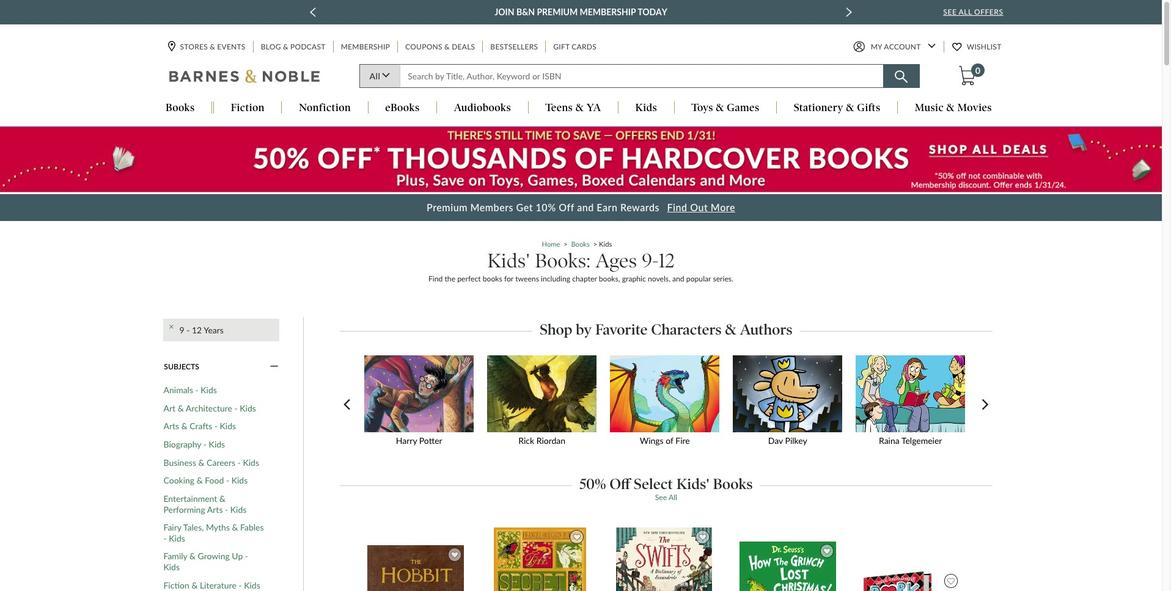 Task type: locate. For each thing, give the bounding box(es) containing it.
1 vertical spatial membership
[[341, 42, 390, 52]]

- right up
[[245, 552, 248, 562]]

series.
[[713, 275, 733, 284]]

animals
[[163, 385, 193, 396]]

and
[[577, 202, 594, 213], [672, 275, 684, 284]]

1 vertical spatial see
[[655, 493, 667, 502]]

& right blog on the left top of the page
[[283, 42, 288, 52]]

membership
[[580, 7, 636, 17], [341, 42, 390, 52]]

members
[[470, 202, 514, 213]]

& for entertainment & performing arts - kids
[[219, 494, 225, 504]]

& up "cooking & food - kids"
[[198, 458, 204, 468]]

kids down 'search by title, author, keyword or isbn' text box
[[635, 102, 657, 114]]

0 vertical spatial kids'
[[487, 249, 530, 273]]

riordan
[[536, 436, 565, 446]]

& left literature
[[192, 580, 198, 591]]

harry
[[396, 436, 417, 446]]

0 horizontal spatial and
[[577, 202, 594, 213]]

for
[[504, 275, 513, 284]]

music & movies
[[915, 102, 992, 114]]

myths
[[206, 523, 230, 533]]

movies
[[958, 102, 992, 114]]

off inside the 50% off select kids' books see all
[[609, 476, 630, 493]]

art
[[163, 403, 175, 414]]

0 vertical spatial find
[[667, 202, 687, 213]]

business & careers - kids
[[163, 458, 259, 468]]

dav
[[768, 436, 783, 446]]

& right the music
[[947, 102, 955, 114]]

0 horizontal spatial books
[[166, 102, 195, 114]]

kids right literature
[[244, 580, 260, 591]]

premium left members
[[427, 202, 468, 213]]

& inside entertainment & performing arts - kids
[[219, 494, 225, 504]]

music
[[915, 102, 944, 114]]

fiction down logo
[[231, 102, 265, 114]]

- inside fairy tales, myths & fables - kids
[[163, 533, 167, 544]]

find left out
[[667, 202, 687, 213]]

and right novels, in the top of the page
[[672, 275, 684, 284]]

see left 'offers'
[[943, 7, 957, 17]]

0 vertical spatial off
[[559, 202, 574, 213]]

2 vertical spatial books
[[713, 476, 753, 493]]

tales from a not-so-posh paris adventure (b&n exclusive edition) (dork diaries series #15) image
[[863, 571, 961, 592]]

0 horizontal spatial premium
[[427, 202, 468, 213]]

& left the fables
[[232, 523, 238, 533]]

careers
[[207, 458, 235, 468]]

& left the food
[[197, 476, 203, 486]]

0 horizontal spatial kids'
[[487, 249, 530, 273]]

arts up myths
[[207, 505, 223, 515]]

wishlist link
[[952, 41, 1003, 53]]

membership up cards
[[580, 7, 636, 17]]

& for cooking & food - kids
[[197, 476, 203, 486]]

1 vertical spatial kids'
[[676, 476, 710, 493]]

1 horizontal spatial see
[[943, 7, 957, 17]]

pilkey
[[785, 436, 807, 446]]

& for arts & crafts - kids
[[181, 421, 187, 432]]

business
[[163, 458, 196, 468]]

kids down art & architecture - kids link
[[220, 421, 236, 432]]

2 vertical spatial all
[[669, 493, 677, 502]]

arts inside entertainment & performing arts - kids
[[207, 505, 223, 515]]

1 horizontal spatial all
[[669, 493, 677, 502]]

0 vertical spatial membership
[[580, 7, 636, 17]]

1 horizontal spatial find
[[667, 202, 687, 213]]

1 vertical spatial fiction
[[163, 580, 189, 591]]

fiction inside button
[[231, 102, 265, 114]]

down arrow image
[[928, 44, 936, 49]]

by
[[576, 321, 592, 338]]

9
[[179, 325, 184, 335]]

kids' inside the 50% off select kids' books see all
[[676, 476, 710, 493]]

0 horizontal spatial arts
[[163, 421, 179, 432]]

fairy
[[163, 523, 181, 533]]

& for art & architecture - kids
[[178, 403, 184, 414]]

including
[[541, 275, 570, 284]]

close modal image
[[169, 325, 173, 336]]

membership up all link
[[341, 42, 390, 52]]

1 horizontal spatial membership
[[580, 7, 636, 17]]

growing
[[198, 552, 230, 562]]

0 vertical spatial all
[[959, 7, 972, 17]]

graphic
[[622, 275, 646, 284]]

None field
[[400, 64, 884, 88]]

0 vertical spatial and
[[577, 202, 594, 213]]

blog & podcast
[[261, 42, 326, 52]]

harry potter link
[[360, 356, 483, 454]]

all down membership link on the left of page
[[369, 71, 380, 82]]

1 vertical spatial arts
[[207, 505, 223, 515]]

raina telgemeier link
[[852, 356, 974, 454]]

harry potter image
[[360, 356, 478, 433]]

50% off thousans of hardcover books, plus, save on toys, games, boxed calendars and more image
[[0, 127, 1162, 192]]

see down "select"
[[655, 493, 667, 502]]

cooking
[[163, 476, 194, 486]]

audiobooks button
[[437, 102, 528, 115]]

50%
[[580, 476, 606, 493]]

rick riordan image
[[483, 356, 601, 433]]

the hobbit (deluxe pocket edition) image
[[367, 545, 465, 592]]

fiction down family
[[163, 580, 189, 591]]

raina telgemeier image
[[852, 356, 970, 433]]

fire
[[676, 436, 690, 446]]

see all offers link
[[943, 7, 1003, 17]]

see inside the 50% off select kids' books see all
[[655, 493, 667, 502]]

- right 'architecture'
[[234, 403, 238, 414]]

& right family
[[189, 552, 196, 562]]

crafts
[[190, 421, 212, 432]]

1 horizontal spatial arts
[[207, 505, 223, 515]]

books inside the 50% off select kids' books see all
[[713, 476, 753, 493]]

find left the
[[428, 275, 443, 284]]

10%
[[536, 202, 556, 213]]

- up myths
[[225, 505, 228, 515]]

0 vertical spatial fiction
[[231, 102, 265, 114]]

kids up 'architecture'
[[201, 385, 217, 396]]

teens & ya button
[[528, 102, 618, 115]]

0 horizontal spatial fiction
[[163, 580, 189, 591]]

novels,
[[648, 275, 670, 284]]

animals - kids link
[[163, 385, 217, 396]]

earn
[[597, 202, 618, 213]]

fiction
[[231, 102, 265, 114], [163, 580, 189, 591]]

1 vertical spatial off
[[609, 476, 630, 493]]

coupons & deals link
[[404, 41, 476, 53]]

of
[[666, 436, 673, 446]]

ebooks
[[385, 102, 420, 114]]

kids up the ages
[[599, 240, 612, 248]]

0 horizontal spatial all
[[369, 71, 380, 82]]

-
[[187, 325, 190, 335], [195, 385, 199, 396], [234, 403, 238, 414], [214, 421, 218, 432], [203, 440, 207, 450], [238, 458, 241, 468], [226, 476, 229, 486], [225, 505, 228, 515], [163, 533, 167, 544], [245, 552, 248, 562], [239, 580, 242, 591]]

1 vertical spatial books
[[571, 240, 590, 248]]

fiction inside kids' books: ages 9-12 main content
[[163, 580, 189, 591]]

arts down art
[[163, 421, 179, 432]]

& down the food
[[219, 494, 225, 504]]

off right 10%
[[559, 202, 574, 213]]

0 horizontal spatial 12
[[192, 325, 202, 335]]

favorite
[[595, 321, 648, 338]]

stationery & gifts
[[794, 102, 881, 114]]

kids inside fairy tales, myths & fables - kids
[[169, 533, 185, 544]]

& left deals
[[444, 42, 450, 52]]

1 horizontal spatial and
[[672, 275, 684, 284]]

cart image
[[959, 66, 975, 86]]

& inside family & growing up - kids
[[189, 552, 196, 562]]

stationery
[[794, 102, 843, 114]]

2 horizontal spatial books
[[713, 476, 753, 493]]

- down fairy
[[163, 533, 167, 544]]

all
[[959, 7, 972, 17], [369, 71, 380, 82], [669, 493, 677, 502]]

gift cards link
[[552, 41, 598, 53]]

1 vertical spatial and
[[672, 275, 684, 284]]

0 vertical spatial arts
[[163, 421, 179, 432]]

and left earn
[[577, 202, 594, 213]]

12 right '9'
[[192, 325, 202, 335]]

kids' up for
[[487, 249, 530, 273]]

1 horizontal spatial 12
[[659, 249, 675, 273]]

50% off select kids' books see all
[[580, 476, 753, 502]]

potter
[[419, 436, 442, 446]]

all link
[[359, 64, 400, 88]]

0 horizontal spatial see
[[655, 493, 667, 502]]

today
[[638, 7, 667, 17]]

- down crafts
[[203, 440, 207, 450]]

fiction for fiction
[[231, 102, 265, 114]]

0 vertical spatial premium
[[537, 7, 578, 17]]

subjects button
[[163, 362, 280, 373]]

- right crafts
[[214, 421, 218, 432]]

and inside kids' books: ages 9-12 find the perfect books for tweens including chapter books, graphic novels, and popular series.
[[672, 275, 684, 284]]

cards
[[572, 42, 597, 52]]

Search by Title, Author, Keyword or ISBN text field
[[400, 64, 884, 88]]

join b&n premium membership today link
[[495, 5, 667, 20]]

minus image
[[270, 362, 278, 373]]

books link
[[571, 240, 590, 248]]

kids down family
[[163, 562, 180, 573]]

& for coupons & deals
[[444, 42, 450, 52]]

premium right b&n
[[537, 7, 578, 17]]

- right '9'
[[187, 325, 190, 335]]

wings
[[640, 436, 664, 446]]

0 horizontal spatial find
[[428, 275, 443, 284]]

& for family & growing up - kids
[[189, 552, 196, 562]]

0 horizontal spatial off
[[559, 202, 574, 213]]

& left ya
[[576, 102, 584, 114]]

kids right 'architecture'
[[240, 403, 256, 414]]

fairy tales, myths & fables - kids link
[[163, 523, 265, 544]]

out
[[690, 202, 708, 213]]

1 horizontal spatial kids'
[[676, 476, 710, 493]]

- inside family & growing up - kids
[[245, 552, 248, 562]]

& right stores
[[210, 42, 215, 52]]

dav pilkey diary of a wimpy kid image
[[729, 356, 847, 433]]

& right art
[[178, 403, 184, 414]]

see all offers
[[943, 7, 1003, 17]]

books,
[[599, 275, 620, 284]]

& left crafts
[[181, 421, 187, 432]]

2 horizontal spatial all
[[959, 7, 972, 17]]

1 horizontal spatial books
[[571, 240, 590, 248]]

search image
[[895, 71, 908, 83]]

all down "select"
[[669, 493, 677, 502]]

kids' up see all link
[[676, 476, 710, 493]]

all left 'offers'
[[959, 7, 972, 17]]

home
[[542, 240, 560, 248]]

1 horizontal spatial premium
[[537, 7, 578, 17]]

home link
[[542, 240, 560, 248]]

off right 50%
[[609, 476, 630, 493]]

kids' inside kids' books: ages 9-12 find the perfect books for tweens including chapter books, graphic novels, and popular series.
[[487, 249, 530, 273]]

toys
[[692, 102, 713, 114]]

- right the food
[[226, 476, 229, 486]]

1 horizontal spatial fiction
[[231, 102, 265, 114]]

& for business & careers - kids
[[198, 458, 204, 468]]

1 horizontal spatial off
[[609, 476, 630, 493]]

12 up novels, in the top of the page
[[659, 249, 675, 273]]

0 button
[[958, 64, 985, 86]]

kids up the careers
[[209, 440, 225, 450]]

kids down fairy
[[169, 533, 185, 544]]

bestsellers
[[490, 42, 538, 52]]

& right toys
[[716, 102, 724, 114]]

fairy tales, myths & fables - kids
[[163, 523, 264, 544]]

find inside kids' books: ages 9-12 find the perfect books for tweens including chapter books, graphic novels, and popular series.
[[428, 275, 443, 284]]

& for fiction & literature - kids
[[192, 580, 198, 591]]

subjects
[[164, 362, 199, 372]]

1 vertical spatial premium
[[427, 202, 468, 213]]

& left gifts at top
[[846, 102, 854, 114]]

raina
[[879, 436, 900, 446]]

my account button
[[853, 41, 936, 53]]

see
[[943, 7, 957, 17], [655, 493, 667, 502]]

0 vertical spatial 12
[[659, 249, 675, 273]]

years
[[204, 325, 224, 335]]

the swifts: a dictionary of scoundrels image
[[615, 528, 713, 592]]

cooking & food - kids link
[[163, 476, 248, 487]]

kids up the fables
[[230, 505, 247, 515]]

1 vertical spatial find
[[428, 275, 443, 284]]

& for teens & ya
[[576, 102, 584, 114]]

entertainment
[[163, 494, 217, 504]]

0 vertical spatial books
[[166, 102, 195, 114]]



Task type: vqa. For each thing, say whether or not it's contained in the screenshot.
1st Rising… from left
no



Task type: describe. For each thing, give the bounding box(es) containing it.
& for toys & games
[[716, 102, 724, 114]]

wings of fire
[[640, 436, 690, 446]]

join b&n premium membership today
[[495, 7, 667, 17]]

& for stores & events
[[210, 42, 215, 52]]

next slide / item image
[[846, 7, 852, 17]]

gift
[[553, 42, 570, 52]]

coupons
[[405, 42, 442, 52]]

ages
[[595, 249, 637, 273]]

chapter
[[572, 275, 597, 284]]

& left authors
[[725, 321, 737, 338]]

podcast
[[290, 42, 326, 52]]

literature
[[200, 580, 236, 591]]

& inside fairy tales, myths & fables - kids
[[232, 523, 238, 533]]

family & growing up - kids
[[163, 552, 248, 573]]

kids' books: ages 9-12 find the perfect books for tweens including chapter books, graphic novels, and popular series.
[[428, 249, 733, 284]]

rick
[[519, 436, 534, 446]]

kids button
[[619, 102, 674, 115]]

biography
[[163, 440, 201, 450]]

premium inside kids' books: ages 9-12 main content
[[427, 202, 468, 213]]

food
[[205, 476, 224, 486]]

fiction & literature - kids link
[[163, 580, 260, 591]]

arts & crafts - kids link
[[163, 421, 236, 432]]

characters
[[651, 321, 722, 338]]

wings of fire image
[[606, 356, 724, 433]]

tales,
[[183, 523, 204, 533]]

0 vertical spatial see
[[943, 7, 957, 17]]

fables
[[240, 523, 264, 533]]

user image
[[853, 41, 865, 53]]

dav pilkey
[[768, 436, 807, 446]]

& for music & movies
[[947, 102, 955, 114]]

kids inside family & growing up - kids
[[163, 562, 180, 573]]

telgemeier
[[901, 436, 942, 446]]

kids inside entertainment & performing arts - kids
[[230, 505, 247, 515]]

ya
[[587, 102, 601, 114]]

kids right the careers
[[243, 458, 259, 468]]

audiobooks
[[454, 102, 511, 114]]

the secret garden (minalima edition) (illustrated with interactive elements) image
[[493, 528, 587, 592]]

rewards
[[620, 202, 660, 213]]

biography - kids
[[163, 440, 225, 450]]

shop
[[540, 321, 572, 338]]

select
[[634, 476, 673, 493]]

tweens
[[515, 275, 539, 284]]

authors
[[740, 321, 792, 338]]

12 inside kids' books: ages 9-12 find the perfect books for tweens including chapter books, graphic novels, and popular series.
[[659, 249, 675, 273]]

9 - 12 years
[[179, 325, 224, 335]]

dr. seuss's how the grinch lost christmas! image
[[739, 541, 837, 592]]

0 horizontal spatial membership
[[341, 42, 390, 52]]

teens
[[545, 102, 573, 114]]

- right the careers
[[238, 458, 241, 468]]

fiction & literature - kids
[[163, 580, 260, 591]]

rick riordan link
[[483, 356, 606, 454]]

cooking & food - kids
[[163, 476, 248, 486]]

toys & games
[[692, 102, 759, 114]]

family
[[163, 552, 187, 562]]

stores & events link
[[168, 41, 247, 53]]

kids' books: ages 9-12 main content
[[0, 127, 1162, 592]]

logo image
[[169, 69, 321, 86]]

& for blog & podcast
[[283, 42, 288, 52]]

blog & podcast link
[[260, 41, 327, 53]]

family & growing up - kids link
[[163, 552, 265, 573]]

harry potter
[[396, 436, 442, 446]]

teens & ya
[[545, 102, 601, 114]]

1 vertical spatial all
[[369, 71, 380, 82]]

coupons & deals
[[405, 42, 475, 52]]

my
[[871, 42, 882, 52]]

b&n
[[516, 7, 535, 17]]

wings of fire link
[[606, 356, 729, 454]]

games
[[727, 102, 759, 114]]

wishlist
[[967, 42, 1001, 52]]

premium members get 10% off and earn rewards find out more
[[427, 202, 735, 213]]

business & careers - kids link
[[163, 458, 259, 468]]

fiction for fiction & literature - kids
[[163, 580, 189, 591]]

all inside the 50% off select kids' books see all
[[669, 493, 677, 502]]

& for stationery & gifts
[[846, 102, 854, 114]]

books
[[483, 275, 502, 284]]

architecture
[[186, 403, 232, 414]]

stores & events
[[180, 42, 246, 52]]

- right literature
[[239, 580, 242, 591]]

1 vertical spatial 12
[[192, 325, 202, 335]]

books:
[[535, 249, 590, 273]]

gifts
[[857, 102, 881, 114]]

see all link
[[655, 493, 677, 502]]

bestsellers link
[[489, 41, 539, 53]]

shop by favorite characters & authors
[[540, 321, 792, 338]]

gift cards
[[553, 42, 597, 52]]

the
[[445, 275, 455, 284]]

up
[[232, 552, 243, 562]]

animals - kids
[[163, 385, 217, 396]]

raina telgemeier
[[879, 436, 942, 446]]

- inside entertainment & performing arts - kids
[[225, 505, 228, 515]]

kids inside button
[[635, 102, 657, 114]]

perfect
[[457, 275, 481, 284]]

nonfiction button
[[282, 102, 368, 115]]

dav pilkey link
[[729, 356, 852, 454]]

kids right the food
[[231, 476, 248, 486]]

books inside button
[[166, 102, 195, 114]]

account
[[884, 42, 921, 52]]

biography - kids link
[[163, 440, 225, 450]]

previous slide / item image
[[310, 7, 316, 17]]

- right animals
[[195, 385, 199, 396]]

rick riordan
[[519, 436, 565, 446]]

art & architecture - kids link
[[163, 403, 256, 414]]



